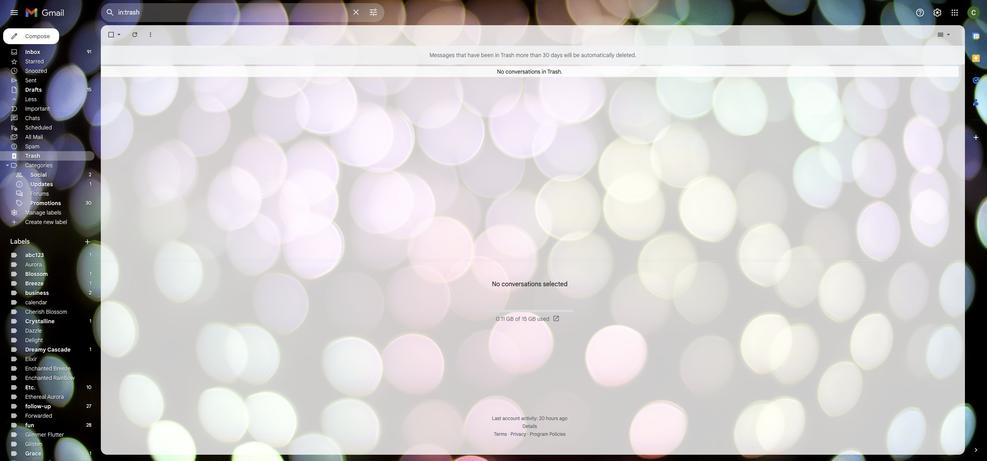 Task type: locate. For each thing, give the bounding box(es) containing it.
new
[[43, 219, 54, 226]]

business link
[[25, 290, 49, 297]]

2 1 from the top
[[90, 252, 91, 258]]

details link
[[523, 424, 537, 429]]

20
[[539, 416, 545, 422]]

1 vertical spatial 2
[[89, 290, 91, 296]]

glimmer flutter
[[25, 431, 64, 439]]

3 1 from the top
[[90, 271, 91, 277]]

gb left of
[[506, 316, 514, 323]]

1 horizontal spatial ·
[[528, 431, 529, 437]]

cherish blossom
[[25, 309, 67, 316]]

0 horizontal spatial breeze
[[25, 280, 44, 287]]

gmail image
[[25, 5, 68, 20]]

privacy
[[511, 431, 526, 437]]

2 2 from the top
[[89, 290, 91, 296]]

no conversations selected main content
[[101, 25, 965, 455]]

10
[[86, 385, 91, 390]]

no for no conversations selected
[[492, 281, 500, 288]]

ethereal aurora
[[25, 394, 64, 401]]

blossom up crystalline
[[46, 309, 67, 316]]

enchanted breeze
[[25, 365, 71, 372]]

1 for dreamy cascade
[[90, 347, 91, 353]]

social
[[30, 171, 47, 178]]

1 vertical spatial 30
[[86, 200, 91, 206]]

6 1 from the top
[[90, 347, 91, 353]]

1 vertical spatial trash
[[25, 152, 40, 160]]

calendar link
[[25, 299, 47, 306]]

labels
[[47, 209, 61, 216]]

categories
[[25, 162, 53, 169]]

will
[[564, 52, 572, 59]]

1 horizontal spatial breeze
[[53, 365, 71, 372]]

1 vertical spatial blossom
[[46, 309, 67, 316]]

days
[[551, 52, 563, 59]]

1 for blossom
[[90, 271, 91, 277]]

blossom up "breeze" link
[[25, 271, 48, 278]]

sent
[[25, 77, 37, 84]]

account
[[503, 416, 520, 422]]

0 vertical spatial 15
[[87, 87, 91, 93]]

30 inside labels "navigation"
[[86, 200, 91, 206]]

follow-up link
[[25, 403, 51, 410]]

· right terms link
[[508, 431, 510, 437]]

in left "trash."
[[542, 68, 546, 75]]

cherish blossom link
[[25, 309, 67, 316]]

toggle split pane mode image
[[937, 31, 945, 39]]

label
[[55, 219, 67, 226]]

enchanted for enchanted breeze
[[25, 365, 52, 372]]

0 vertical spatial conversations
[[506, 68, 541, 75]]

enchanted down elixir
[[25, 365, 52, 372]]

1 2 from the top
[[89, 172, 91, 178]]

follow link to manage storage image
[[553, 315, 561, 323]]

all mail link
[[25, 134, 43, 141]]

conversations down more
[[506, 68, 541, 75]]

last account activity: 20 hours ago details terms · privacy · program policies
[[492, 416, 568, 437]]

1 horizontal spatial 30
[[543, 52, 550, 59]]

0 vertical spatial in
[[495, 52, 500, 59]]

0 vertical spatial breeze
[[25, 280, 44, 287]]

· down details link
[[528, 431, 529, 437]]

7 1 from the top
[[90, 451, 91, 457]]

enchanted up etc.
[[25, 375, 52, 382]]

0 horizontal spatial in
[[495, 52, 500, 59]]

messages that have been in trash more than 30 days will be automatically deleted.
[[430, 52, 637, 59]]

1 for grace
[[90, 451, 91, 457]]

enchanted rainbow link
[[25, 375, 75, 382]]

dreamy cascade
[[25, 346, 71, 353]]

0 horizontal spatial trash
[[25, 152, 40, 160]]

trash left more
[[501, 52, 515, 59]]

crystalline
[[25, 318, 55, 325]]

enchanted
[[25, 365, 52, 372], [25, 375, 52, 382]]

tab list
[[965, 25, 987, 433]]

delight
[[25, 337, 43, 344]]

30
[[543, 52, 550, 59], [86, 200, 91, 206]]

delight link
[[25, 337, 43, 344]]

0 horizontal spatial ·
[[508, 431, 510, 437]]

cascade
[[47, 346, 71, 353]]

1 vertical spatial 15
[[522, 316, 527, 323]]

0 vertical spatial no
[[497, 68, 504, 75]]

0 vertical spatial enchanted
[[25, 365, 52, 372]]

no up 0.11
[[492, 281, 500, 288]]

1 enchanted from the top
[[25, 365, 52, 372]]

etc.
[[25, 384, 36, 391]]

enchanted breeze link
[[25, 365, 71, 372]]

in right been
[[495, 52, 500, 59]]

15 inside labels "navigation"
[[87, 87, 91, 93]]

breeze up rainbow
[[53, 365, 71, 372]]

trash down spam
[[25, 152, 40, 160]]

conversations
[[506, 68, 541, 75], [502, 281, 542, 288]]

grace
[[25, 450, 41, 457]]

1 vertical spatial conversations
[[502, 281, 542, 288]]

91
[[87, 49, 91, 55]]

manage labels create new label
[[25, 209, 67, 226]]

chats link
[[25, 115, 40, 122]]

aurora down abc123 link
[[25, 261, 42, 268]]

aurora
[[25, 261, 42, 268], [47, 394, 64, 401]]

advanced search options image
[[366, 4, 381, 20]]

0 vertical spatial trash
[[501, 52, 515, 59]]

labels navigation
[[0, 25, 101, 461]]

dazzle link
[[25, 327, 42, 335]]

1 vertical spatial no
[[492, 281, 500, 288]]

manage
[[25, 209, 45, 216]]

inbox
[[25, 48, 40, 56]]

abc123
[[25, 252, 44, 259]]

been
[[481, 52, 494, 59]]

None search field
[[101, 3, 385, 22]]

conversations left selected
[[502, 281, 542, 288]]

0 horizontal spatial gb
[[506, 316, 514, 323]]

blossom
[[25, 271, 48, 278], [46, 309, 67, 316]]

4 1 from the top
[[90, 281, 91, 286]]

in
[[495, 52, 500, 59], [542, 68, 546, 75]]

aurora up "up"
[[47, 394, 64, 401]]

gb
[[506, 316, 514, 323], [528, 316, 536, 323]]

program
[[530, 431, 548, 437]]

·
[[508, 431, 510, 437], [528, 431, 529, 437]]

15 right of
[[522, 316, 527, 323]]

activity:
[[521, 416, 538, 422]]

15 down "91"
[[87, 87, 91, 93]]

no
[[497, 68, 504, 75], [492, 281, 500, 288]]

breeze down blossom link
[[25, 280, 44, 287]]

1 horizontal spatial 15
[[522, 316, 527, 323]]

used
[[537, 316, 550, 323]]

0.11 gb of 15 gb used
[[496, 316, 550, 323]]

0 horizontal spatial 30
[[86, 200, 91, 206]]

promotions link
[[30, 200, 61, 207]]

0 horizontal spatial aurora
[[25, 261, 42, 268]]

5 1 from the top
[[90, 318, 91, 324]]

trash
[[501, 52, 515, 59], [25, 152, 40, 160]]

0 vertical spatial 30
[[543, 52, 550, 59]]

1 vertical spatial enchanted
[[25, 375, 52, 382]]

calendar
[[25, 299, 47, 306]]

0 vertical spatial 2
[[89, 172, 91, 178]]

dazzle
[[25, 327, 42, 335]]

details
[[523, 424, 537, 429]]

1 vertical spatial in
[[542, 68, 546, 75]]

1 horizontal spatial aurora
[[47, 394, 64, 401]]

trash.
[[548, 68, 563, 75]]

all mail
[[25, 134, 43, 141]]

up
[[44, 403, 51, 410]]

1 for crystalline
[[90, 318, 91, 324]]

0 horizontal spatial 15
[[87, 87, 91, 93]]

None checkbox
[[107, 31, 115, 39]]

1 horizontal spatial gb
[[528, 316, 536, 323]]

no down messages that have been in trash more than 30 days will be automatically deleted.
[[497, 68, 504, 75]]

gb left used
[[528, 316, 536, 323]]

create
[[25, 219, 42, 226]]

1 horizontal spatial trash
[[501, 52, 515, 59]]

that
[[456, 52, 466, 59]]

privacy link
[[511, 431, 526, 437]]

2 enchanted from the top
[[25, 375, 52, 382]]

no conversations selected
[[492, 281, 568, 288]]

categories link
[[25, 162, 53, 169]]

1 for abc123
[[90, 252, 91, 258]]

1 1 from the top
[[90, 181, 91, 187]]

refresh image
[[131, 31, 139, 39]]

trash link
[[25, 152, 40, 160]]

inbox link
[[25, 48, 40, 56]]



Task type: describe. For each thing, give the bounding box(es) containing it.
no for no conversations in trash.
[[497, 68, 504, 75]]

2 for business
[[89, 290, 91, 296]]

trash inside "no conversations selected" main content
[[501, 52, 515, 59]]

more
[[516, 52, 529, 59]]

forums link
[[30, 190, 49, 197]]

starred
[[25, 58, 44, 65]]

1 horizontal spatial in
[[542, 68, 546, 75]]

28
[[86, 422, 91, 428]]

1 for breeze
[[90, 281, 91, 286]]

than
[[530, 52, 542, 59]]

abc123 link
[[25, 252, 44, 259]]

trash inside labels "navigation"
[[25, 152, 40, 160]]

15 inside "no conversations selected" main content
[[522, 316, 527, 323]]

etc. link
[[25, 384, 36, 391]]

fun link
[[25, 422, 34, 429]]

2 for social
[[89, 172, 91, 178]]

less
[[25, 96, 37, 103]]

selected
[[543, 281, 568, 288]]

deleted.
[[616, 52, 637, 59]]

30 inside "no conversations selected" main content
[[543, 52, 550, 59]]

glisten link
[[25, 441, 43, 448]]

business
[[25, 290, 49, 297]]

search mail image
[[103, 6, 117, 20]]

glimmer flutter link
[[25, 431, 64, 439]]

none checkbox inside "no conversations selected" main content
[[107, 31, 115, 39]]

policies
[[550, 431, 566, 437]]

grace link
[[25, 450, 41, 457]]

dreamy
[[25, 346, 46, 353]]

starred link
[[25, 58, 44, 65]]

2 · from the left
[[528, 431, 529, 437]]

flutter
[[48, 431, 64, 439]]

crystalline link
[[25, 318, 55, 325]]

27
[[86, 403, 91, 409]]

manage labels link
[[25, 209, 61, 216]]

program policies link
[[530, 431, 566, 437]]

2 gb from the left
[[528, 316, 536, 323]]

clear search image
[[348, 4, 364, 20]]

1 vertical spatial aurora
[[47, 394, 64, 401]]

elixir link
[[25, 356, 37, 363]]

forwarded
[[25, 413, 52, 420]]

enchanted for enchanted rainbow
[[25, 375, 52, 382]]

ethereal
[[25, 394, 46, 401]]

follow-
[[25, 403, 44, 410]]

support image
[[916, 8, 925, 17]]

spam
[[25, 143, 40, 150]]

blossom link
[[25, 271, 48, 278]]

0 vertical spatial blossom
[[25, 271, 48, 278]]

1 vertical spatial breeze
[[53, 365, 71, 372]]

all
[[25, 134, 31, 141]]

social link
[[30, 171, 47, 178]]

drafts
[[25, 86, 42, 93]]

main menu image
[[9, 8, 19, 17]]

Search mail text field
[[118, 9, 347, 17]]

cherish
[[25, 309, 45, 316]]

settings image
[[933, 8, 943, 17]]

last
[[492, 416, 501, 422]]

compose button
[[3, 28, 59, 44]]

spam link
[[25, 143, 40, 150]]

create new label link
[[25, 219, 67, 226]]

snoozed link
[[25, 67, 47, 74]]

conversations for selected
[[502, 281, 542, 288]]

forums
[[30, 190, 49, 197]]

elixir
[[25, 356, 37, 363]]

messages
[[430, 52, 455, 59]]

glimmer
[[25, 431, 46, 439]]

forwarded link
[[25, 413, 52, 420]]

aurora link
[[25, 261, 42, 268]]

of
[[515, 316, 521, 323]]

snoozed
[[25, 67, 47, 74]]

be
[[573, 52, 580, 59]]

1 for updates
[[90, 181, 91, 187]]

compose
[[25, 33, 50, 40]]

rainbow
[[53, 375, 75, 382]]

updates
[[30, 181, 53, 188]]

mail
[[33, 134, 43, 141]]

chats
[[25, 115, 40, 122]]

dreamy cascade link
[[25, 346, 71, 353]]

0.11
[[496, 316, 505, 323]]

labels heading
[[10, 238, 84, 246]]

ethereal aurora link
[[25, 394, 64, 401]]

breeze link
[[25, 280, 44, 287]]

less button
[[0, 95, 95, 104]]

labels
[[10, 238, 30, 246]]

scheduled link
[[25, 124, 52, 131]]

scheduled
[[25, 124, 52, 131]]

conversations for in
[[506, 68, 541, 75]]

more image
[[147, 31, 154, 39]]

follow-up
[[25, 403, 51, 410]]

1 · from the left
[[508, 431, 510, 437]]

automatically
[[581, 52, 615, 59]]

sent link
[[25, 77, 37, 84]]

important
[[25, 105, 50, 112]]

no conversations in trash.
[[497, 68, 563, 75]]

updates link
[[30, 181, 53, 188]]

0 vertical spatial aurora
[[25, 261, 42, 268]]

ago
[[560, 416, 568, 422]]

1 gb from the left
[[506, 316, 514, 323]]

enchanted rainbow
[[25, 375, 75, 382]]



Task type: vqa. For each thing, say whether or not it's contained in the screenshot.
the leftmost looking
no



